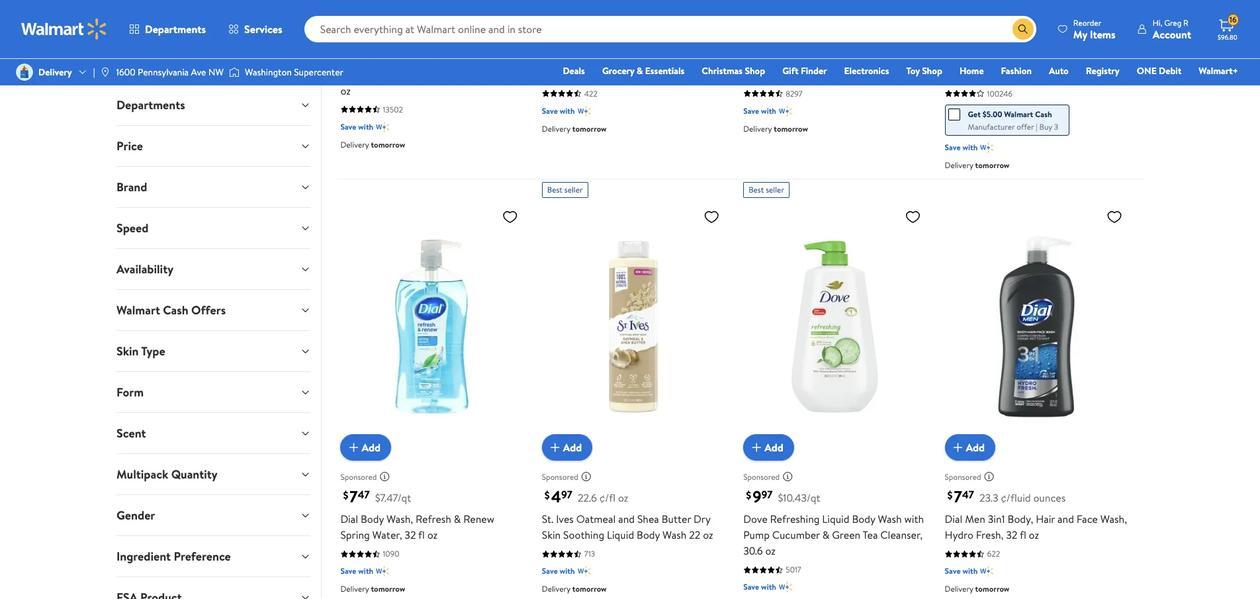 Task type: locate. For each thing, give the bounding box(es) containing it.
oz inside the $ 9 97 $10.43/qt dove deep moisture liquid body wash with pump nourishing for dry skin 30.6 oz
[[341, 83, 351, 98]]

shea down olay
[[945, 67, 967, 82]]

1 shop from the left
[[745, 64, 766, 77]]

0 horizontal spatial 32
[[405, 528, 416, 543]]

moisture up nourishing
[[395, 51, 435, 66]]

& left 28
[[637, 64, 643, 77]]

dove refreshing liquid body wash with pump cucumber & green tea cleanser, 30.6 oz image
[[744, 203, 927, 451]]

availability button
[[106, 249, 321, 289]]

2 shop from the left
[[923, 64, 943, 77]]

save for $ 5 88 21.0 ¢/fl oz suave kids 3-in-1 shampoo conditioner body wash, purely fun, 28 oz single
[[542, 105, 558, 116]]

best for 9
[[749, 184, 764, 195]]

delivery tomorrow down 622
[[945, 584, 1010, 595]]

$
[[343, 28, 349, 42], [545, 28, 550, 42], [746, 28, 752, 42], [948, 28, 953, 42], [343, 488, 349, 503], [545, 488, 550, 503], [746, 488, 752, 503], [948, 488, 953, 503]]

0 horizontal spatial seller
[[565, 184, 583, 195]]

$10.43/qt up the sensitive
[[778, 30, 821, 45]]

4
[[551, 486, 562, 508]]

butter
[[662, 512, 692, 527]]

oz down refresh
[[428, 528, 438, 543]]

1 add to cart image from the left
[[346, 440, 362, 456]]

1 7 from the left
[[350, 486, 358, 508]]

ingredient
[[117, 548, 171, 565]]

sponsored
[[341, 471, 377, 483], [542, 471, 579, 483], [744, 471, 780, 483], [945, 471, 982, 483]]

ad disclaimer and feedback for ingridsponsoredproducts image up 22.6
[[581, 472, 592, 482]]

1 horizontal spatial pump
[[744, 528, 770, 543]]

2 best seller from the left
[[749, 184, 785, 195]]

add button for dial body wash, refresh & renew spring water, 32 fl oz image
[[341, 435, 391, 461]]

| left the buy
[[1037, 121, 1038, 132]]

ad disclaimer and feedback for ingridsponsoredproducts image
[[380, 472, 390, 482], [581, 472, 592, 482], [783, 472, 793, 482]]

4 add from the left
[[967, 440, 986, 455]]

0 horizontal spatial  image
[[16, 64, 33, 81]]

$ 7 47 $7.47/qt dial body wash, refresh & renew spring water, 32 fl oz
[[341, 486, 495, 543]]

for
[[444, 67, 458, 82]]

save with for $ 4 97 22.6 ¢/fl oz st. ives oatmeal and shea butter dry skin soothing liquid body wash 22 oz
[[542, 566, 575, 577]]

$ 9 97 $10.43/qt dove sensitive skin hypoallergenic liquid body wash with pump, 30.6 oz
[[744, 25, 912, 82]]

2 horizontal spatial &
[[823, 528, 830, 543]]

1 vertical spatial &
[[454, 512, 461, 527]]

1 horizontal spatial  image
[[100, 67, 111, 77]]

47 inside $ 7 47 $7.47/qt dial body wash, refresh & renew spring water, 32 fl oz
[[358, 488, 370, 502]]

 image
[[16, 64, 33, 81], [229, 66, 240, 79], [100, 67, 111, 77]]

st.
[[542, 512, 554, 527]]

0 horizontal spatial 47
[[358, 488, 370, 502]]

tomorrow down "422"
[[573, 123, 607, 134]]

men
[[966, 512, 986, 527]]

dial up spring
[[341, 512, 358, 527]]

30.6
[[501, 67, 520, 82], [880, 67, 899, 82], [744, 544, 763, 558]]

skin left type
[[117, 343, 139, 360]]

wash, inside $ 7 47 $7.47/qt dial body wash, refresh & renew spring water, 32 fl oz
[[387, 512, 413, 527]]

best
[[548, 184, 563, 195], [749, 184, 764, 195]]

$ inside $ 7 47 23.3 ¢/fluid ounces dial men 3in1 body, hair and face wash, hydro fresh, 32 fl oz
[[948, 488, 953, 503]]

christmas shop link
[[696, 64, 772, 78]]

1 horizontal spatial wash,
[[568, 67, 595, 82]]

9 inside the $ 9 97 $10.43/qt dove deep moisture liquid body wash with pump nourishing for dry skin 30.6 oz
[[350, 25, 359, 47]]

oz inside $ 7 47 $7.47/qt dial body wash, refresh & renew spring water, 32 fl oz
[[428, 528, 438, 543]]

moisture inside the $ 9 97 $10.43/qt dove deep moisture liquid body wash with pump nourishing for dry skin 30.6 oz
[[395, 51, 435, 66]]

tomorrow down 622
[[976, 584, 1010, 595]]

get
[[969, 108, 981, 120]]

1 vertical spatial pump
[[744, 528, 770, 543]]

0 horizontal spatial shea
[[638, 512, 660, 527]]

0 horizontal spatial moisture
[[395, 51, 435, 66]]

7
[[350, 486, 358, 508], [955, 486, 963, 508]]

0 horizontal spatial ad disclaimer and feedback for ingridsponsoredproducts image
[[380, 472, 390, 482]]

departments inside departments dropdown button
[[117, 97, 185, 113]]

¢/fl for 5
[[598, 30, 614, 45]]

2 add button from the left
[[542, 435, 593, 461]]

debit
[[1160, 64, 1182, 77]]

0 horizontal spatial 30.6
[[501, 67, 520, 82]]

9 inside $ 9 97 $10.43/qt dove refreshing liquid body wash with pump cucumber & green tea cleanser, 30.6 oz
[[753, 486, 762, 508]]

¢/fl right 21.0
[[598, 30, 614, 45]]

97 inside $ 4 97 22.6 ¢/fl oz st. ives oatmeal and shea butter dry skin soothing liquid body wash 22 oz
[[562, 488, 573, 502]]

16
[[1230, 14, 1238, 25]]

wash, inside $ 5 88 21.0 ¢/fl oz suave kids 3-in-1 shampoo conditioner body wash, purely fun, 28 oz single
[[568, 67, 595, 82]]

pump left cucumber
[[744, 528, 770, 543]]

713
[[585, 549, 596, 560]]

1 32 from the left
[[405, 528, 416, 543]]

walmart
[[1005, 108, 1034, 120], [117, 302, 160, 319]]

oz
[[616, 30, 627, 45], [1020, 30, 1031, 45], [665, 67, 675, 82], [902, 67, 912, 82], [1028, 67, 1038, 82], [341, 83, 351, 98], [619, 491, 629, 505], [428, 528, 438, 543], [703, 528, 714, 543], [1030, 528, 1040, 543], [766, 544, 776, 558]]

1 vertical spatial departments
[[117, 97, 185, 113]]

best for 4
[[548, 184, 563, 195]]

& left renew
[[454, 512, 461, 527]]

delivery tomorrow down "422"
[[542, 123, 607, 134]]

add button for st. ives oatmeal and shea butter dry skin soothing liquid body wash 22 oz image
[[542, 435, 593, 461]]

tomorrow down 1090
[[371, 584, 405, 595]]

walmart plus image down the 13502 on the top of the page
[[376, 120, 390, 134]]

tomorrow down manufacturer
[[976, 159, 1010, 171]]

¢/fl
[[598, 30, 614, 45], [1002, 30, 1018, 45], [600, 491, 616, 505]]

ad disclaimer and feedback for ingridsponsoredproducts image up $7.47/qt
[[380, 472, 390, 482]]

body inside $ 7 47 $7.47/qt dial body wash, refresh & renew spring water, 32 fl oz
[[361, 512, 384, 527]]

0 vertical spatial walmart
[[1005, 108, 1034, 120]]

moisture up 30
[[995, 51, 1035, 66]]

2 dial from the left
[[945, 512, 963, 527]]

97 inside '$ 9 97 $10.43/qt dove sensitive skin hypoallergenic liquid body wash with pump, 30.6 oz'
[[762, 27, 773, 42]]

cash up the buy
[[1036, 108, 1053, 120]]

0 vertical spatial shea
[[945, 67, 967, 82]]

2 sponsored from the left
[[542, 471, 579, 483]]

dove inside $ 9 97 $10.43/qt dove refreshing liquid body wash with pump cucumber & green tea cleanser, 30.6 oz
[[744, 512, 768, 527]]

1 vertical spatial shea
[[638, 512, 660, 527]]

and right hair
[[1058, 512, 1075, 527]]

97 for $ 9 97 $10.43/qt dove refreshing liquid body wash with pump cucumber & green tea cleanser, 30.6 oz
[[762, 488, 773, 502]]

shampoo
[[621, 51, 663, 66]]

seller for 9
[[766, 184, 785, 195]]

delivery for $ 7 47 23.3 ¢/fluid ounces dial men 3in1 body, hair and face wash, hydro fresh, 32 fl oz
[[945, 584, 974, 595]]

walmart up manufacturer offer |  buy 3 at the right top of the page
[[1005, 108, 1034, 120]]

2 horizontal spatial 30.6
[[880, 67, 899, 82]]

and right oatmeal
[[619, 512, 635, 527]]

2 47 from the left
[[963, 488, 975, 502]]

sponsored left ad disclaimer and feedback for ingridsponsoredproducts icon
[[945, 471, 982, 483]]

$ for $ 8 97 29.9 ¢/fl oz olay ultra moisture body wash with shea butter, 30 fl oz
[[948, 28, 953, 42]]

walmart cash offers tab
[[106, 290, 321, 330]]

oz inside '$ 9 97 $10.43/qt dove sensitive skin hypoallergenic liquid body wash with pump, 30.6 oz'
[[902, 67, 912, 82]]

auto
[[1050, 64, 1069, 77]]

registry link
[[1081, 64, 1126, 78]]

&
[[637, 64, 643, 77], [454, 512, 461, 527], [823, 528, 830, 543]]

walmart plus image down 1090
[[376, 565, 390, 578]]

fl down body,
[[1021, 528, 1027, 543]]

save with for $ 9 97 $10.43/qt dove deep moisture liquid body wash with pump nourishing for dry skin 30.6 oz
[[341, 121, 374, 132]]

brand tab
[[106, 167, 321, 207]]

47 left 23.3
[[963, 488, 975, 502]]

body
[[468, 51, 491, 66], [1038, 51, 1061, 66], [542, 67, 566, 82], [774, 67, 797, 82], [361, 512, 384, 527], [853, 512, 876, 527], [637, 528, 660, 543]]

47 for $ 7 47 $7.47/qt dial body wash, refresh & renew spring water, 32 fl oz
[[358, 488, 370, 502]]

preference
[[174, 548, 231, 565]]

$ inside $ 8 97 29.9 ¢/fl oz olay ultra moisture body wash with shea butter, 30 fl oz
[[948, 28, 953, 42]]

liquid up for
[[438, 51, 465, 66]]

0 horizontal spatial cash
[[163, 302, 189, 319]]

1 horizontal spatial &
[[637, 64, 643, 77]]

Walmart Site-Wide search field
[[304, 16, 1037, 42]]

1 vertical spatial cash
[[163, 302, 189, 319]]

97 inside $ 8 97 29.9 ¢/fl oz olay ultra moisture body wash with shea butter, 30 fl oz
[[964, 27, 975, 42]]

1 horizontal spatial shop
[[923, 64, 943, 77]]

departments up 1600 pennsylvania ave nw
[[145, 22, 206, 36]]

30.6 inside the $ 9 97 $10.43/qt dove deep moisture liquid body wash with pump nourishing for dry skin 30.6 oz
[[501, 67, 520, 82]]

add to cart image for dial body wash, refresh & renew spring water, 32 fl oz image
[[346, 440, 362, 456]]

1 add button from the left
[[341, 435, 391, 461]]

1 and from the left
[[619, 512, 635, 527]]

delivery tomorrow down 713
[[542, 584, 607, 595]]

walmart+
[[1200, 64, 1239, 77]]

delivery tomorrow for $ 5 88 21.0 ¢/fl oz suave kids 3-in-1 shampoo conditioner body wash, purely fun, 28 oz single
[[542, 123, 607, 134]]

 image left 1600
[[100, 67, 111, 77]]

scent
[[117, 425, 146, 442]]

| left 1600
[[93, 66, 95, 79]]

3 add button from the left
[[744, 435, 795, 461]]

97 inside $ 9 97 $10.43/qt dove refreshing liquid body wash with pump cucumber & green tea cleanser, 30.6 oz
[[762, 488, 773, 502]]

sponsored up $7.47/qt
[[341, 471, 377, 483]]

add to cart image
[[346, 440, 362, 456], [548, 440, 563, 456], [749, 440, 765, 456], [951, 440, 967, 456]]

spring
[[341, 528, 370, 543]]

one debit link
[[1132, 64, 1188, 78]]

refresh
[[416, 512, 452, 527]]

fashion link
[[996, 64, 1038, 78]]

departments
[[145, 22, 206, 36], [117, 97, 185, 113]]

gender tab
[[106, 495, 321, 536]]

liquid inside the $ 9 97 $10.43/qt dove deep moisture liquid body wash with pump nourishing for dry skin 30.6 oz
[[438, 51, 465, 66]]

gift
[[783, 64, 799, 77]]

¢/fl right 22.6
[[600, 491, 616, 505]]

7 inside $ 7 47 23.3 ¢/fluid ounces dial men 3in1 body, hair and face wash, hydro fresh, 32 fl oz
[[955, 486, 963, 508]]

& inside $ 7 47 $7.47/qt dial body wash, refresh & renew spring water, 32 fl oz
[[454, 512, 461, 527]]

2 seller from the left
[[766, 184, 785, 195]]

brand
[[117, 179, 147, 195]]

47 inside $ 7 47 23.3 ¢/fluid ounces dial men 3in1 body, hair and face wash, hydro fresh, 32 fl oz
[[963, 488, 975, 502]]

97 for $ 9 97 $10.43/qt dove deep moisture liquid body wash with pump nourishing for dry skin 30.6 oz
[[359, 27, 370, 42]]

Get $5.00 Walmart Cash checkbox
[[949, 108, 961, 120]]

liquid up green
[[823, 512, 850, 527]]

walmart cash offers
[[117, 302, 226, 319]]

3 ad disclaimer and feedback for ingridsponsoredproducts image from the left
[[783, 472, 793, 482]]

shop right christmas
[[745, 64, 766, 77]]

$10.43/qt inside $ 9 97 $10.43/qt dove refreshing liquid body wash with pump cucumber & green tea cleanser, 30.6 oz
[[778, 491, 821, 505]]

delivery for $ 7 47 $7.47/qt dial body wash, refresh & renew spring water, 32 fl oz
[[341, 584, 369, 595]]

toy shop
[[907, 64, 943, 77]]

walmart plus image down manufacturer
[[981, 141, 994, 154]]

1600 pennsylvania ave nw
[[116, 66, 224, 79]]

shop for toy shop
[[923, 64, 943, 77]]

1 horizontal spatial 30.6
[[744, 544, 763, 558]]

one debit
[[1138, 64, 1182, 77]]

walmart plus image for 7
[[376, 565, 390, 578]]

1 horizontal spatial seller
[[766, 184, 785, 195]]

0 horizontal spatial and
[[619, 512, 635, 527]]

3 add to cart image from the left
[[749, 440, 765, 456]]

$ inside '$ 9 97 $10.43/qt dove sensitive skin hypoallergenic liquid body wash with pump, 30.6 oz'
[[746, 28, 752, 42]]

dry right for
[[460, 67, 477, 82]]

wash,
[[568, 67, 595, 82], [387, 512, 413, 527], [1101, 512, 1128, 527]]

1 horizontal spatial and
[[1058, 512, 1075, 527]]

 image for 1600 pennsylvania ave nw
[[100, 67, 111, 77]]

manufacturer
[[969, 121, 1016, 132]]

services
[[244, 22, 283, 36]]

liquid
[[438, 51, 465, 66], [744, 67, 771, 82], [823, 512, 850, 527], [607, 528, 635, 543]]

21.0
[[578, 30, 595, 45]]

sponsored up refreshing
[[744, 471, 780, 483]]

availability
[[117, 261, 174, 277]]

3 sponsored from the left
[[744, 471, 780, 483]]

30.6 for $ 9 97 $10.43/qt dove deep moisture liquid body wash with pump nourishing for dry skin 30.6 oz
[[501, 67, 520, 82]]

2 and from the left
[[1058, 512, 1075, 527]]

& left green
[[823, 528, 830, 543]]

0 horizontal spatial walmart
[[117, 302, 160, 319]]

$10.43/qt up refreshing
[[778, 491, 821, 505]]

wash left suave
[[494, 51, 518, 66]]

gender button
[[106, 495, 321, 536]]

1 horizontal spatial moisture
[[995, 51, 1035, 66]]

tab
[[106, 577, 321, 599]]

1 47 from the left
[[358, 488, 370, 502]]

tomorrow for $ 5 88 21.0 ¢/fl oz suave kids 3-in-1 shampoo conditioner body wash, purely fun, 28 oz single
[[573, 123, 607, 134]]

4 add to cart image from the left
[[951, 440, 967, 456]]

oz down hair
[[1030, 528, 1040, 543]]

97 up "deep"
[[359, 27, 370, 42]]

30.6 inside $ 9 97 $10.43/qt dove refreshing liquid body wash with pump cucumber & green tea cleanser, 30.6 oz
[[744, 544, 763, 558]]

$10.43/qt for $ 9 97 $10.43/qt dove deep moisture liquid body wash with pump nourishing for dry skin 30.6 oz
[[375, 30, 418, 45]]

$10.43/qt inside '$ 9 97 $10.43/qt dove sensitive skin hypoallergenic liquid body wash with pump, 30.6 oz'
[[778, 30, 821, 45]]

30.6 inside '$ 9 97 $10.43/qt dove sensitive skin hypoallergenic liquid body wash with pump, 30.6 oz'
[[880, 67, 899, 82]]

1 horizontal spatial 32
[[1007, 528, 1018, 543]]

$10.43/qt for $ 9 97 $10.43/qt dove refreshing liquid body wash with pump cucumber & green tea cleanser, 30.6 oz
[[778, 491, 821, 505]]

pump,
[[848, 67, 877, 82]]

$ for $ 7 47 $7.47/qt dial body wash, refresh & renew spring water, 32 fl oz
[[343, 488, 349, 503]]

fl inside $ 7 47 23.3 ¢/fluid ounces dial men 3in1 body, hair and face wash, hydro fresh, 32 fl oz
[[1021, 528, 1027, 543]]

wash
[[494, 51, 518, 66], [1064, 51, 1088, 66], [800, 67, 824, 82], [878, 512, 903, 527], [663, 528, 687, 543]]

sponsored up 4
[[542, 471, 579, 483]]

1 horizontal spatial 47
[[963, 488, 975, 502]]

walmart plus image down 622
[[981, 565, 994, 578]]

washington supercenter
[[245, 66, 344, 79]]

tomorrow down 8297 in the top right of the page
[[774, 123, 809, 134]]

delivery for $ 5 88 21.0 ¢/fl oz suave kids 3-in-1 shampoo conditioner body wash, purely fun, 28 oz single
[[542, 123, 571, 134]]

$10.43/qt inside the $ 9 97 $10.43/qt dove deep moisture liquid body wash with pump nourishing for dry skin 30.6 oz
[[375, 30, 418, 45]]

pump inside $ 9 97 $10.43/qt dove refreshing liquid body wash with pump cucumber & green tea cleanser, 30.6 oz
[[744, 528, 770, 543]]

moisture inside $ 8 97 29.9 ¢/fl oz olay ultra moisture body wash with shea butter, 30 fl oz
[[995, 51, 1035, 66]]

christmas
[[702, 64, 743, 77]]

9 inside '$ 9 97 $10.43/qt dove sensitive skin hypoallergenic liquid body wash with pump, 30.6 oz'
[[753, 25, 762, 47]]

1 horizontal spatial |
[[1037, 121, 1038, 132]]

3 add from the left
[[765, 440, 784, 455]]

departments tab
[[106, 85, 321, 125]]

0 vertical spatial cash
[[1036, 108, 1053, 120]]

walmart plus image down "422"
[[578, 104, 591, 118]]

seller
[[565, 184, 583, 195], [766, 184, 785, 195]]

walmart up the skin type at bottom
[[117, 302, 160, 319]]

wash right gift
[[800, 67, 824, 82]]

$ for $ 5 88 21.0 ¢/fl oz suave kids 3-in-1 shampoo conditioner body wash, purely fun, 28 oz single
[[545, 28, 550, 42]]

1 sponsored from the left
[[341, 471, 377, 483]]

skin inside 'dropdown button'
[[117, 343, 139, 360]]

home
[[960, 64, 985, 77]]

suave
[[542, 51, 569, 66]]

32 right water,
[[405, 528, 416, 543]]

fl down refresh
[[419, 528, 425, 543]]

green
[[833, 528, 861, 543]]

2 7 from the left
[[955, 486, 963, 508]]

29.9
[[980, 30, 999, 45]]

wash up cleanser, at the right bottom of page
[[878, 512, 903, 527]]

2 horizontal spatial wash,
[[1101, 512, 1128, 527]]

delivery tomorrow for $ 9 97 $10.43/qt dove sensitive skin hypoallergenic liquid body wash with pump, 30.6 oz
[[744, 123, 809, 134]]

save for $ 7 47 $7.47/qt dial body wash, refresh & renew spring water, 32 fl oz
[[341, 566, 357, 577]]

wash down "my" at the right top
[[1064, 51, 1088, 66]]

1 dial from the left
[[341, 512, 358, 527]]

add for add to cart image corresponding to the dove refreshing liquid body wash with pump cucumber & green tea cleanser, 30.6 oz image
[[765, 440, 784, 455]]

2 moisture from the left
[[995, 51, 1035, 66]]

body inside $ 8 97 29.9 ¢/fl oz olay ultra moisture body wash with shea butter, 30 fl oz
[[1038, 51, 1061, 66]]

100246
[[988, 88, 1013, 99]]

7 up spring
[[350, 486, 358, 508]]

¢/fl inside $ 4 97 22.6 ¢/fl oz st. ives oatmeal and shea butter dry skin soothing liquid body wash 22 oz
[[600, 491, 616, 505]]

pump down "deep"
[[363, 67, 389, 82]]

1 horizontal spatial best
[[749, 184, 764, 195]]

1 vertical spatial dry
[[694, 512, 711, 527]]

tomorrow for $ 7 47 $7.47/qt dial body wash, refresh & renew spring water, 32 fl oz
[[371, 584, 405, 595]]

$5.00
[[983, 108, 1003, 120]]

0 horizontal spatial dial
[[341, 512, 358, 527]]

liquid down oatmeal
[[607, 528, 635, 543]]

walmart plus image
[[578, 104, 591, 118], [376, 120, 390, 134], [981, 141, 994, 154], [376, 565, 390, 578]]

47 left $7.47/qt
[[358, 488, 370, 502]]

32 down body,
[[1007, 528, 1018, 543]]

conditioner
[[666, 51, 721, 66]]

3in1
[[989, 512, 1006, 527]]

2 horizontal spatial ad disclaimer and feedback for ingridsponsoredproducts image
[[783, 472, 793, 482]]

gift finder
[[783, 64, 828, 77]]

1 horizontal spatial dial
[[945, 512, 963, 527]]

2 add from the left
[[563, 440, 582, 455]]

0 horizontal spatial dry
[[460, 67, 477, 82]]

oz down cucumber
[[766, 544, 776, 558]]

delivery tomorrow
[[542, 123, 607, 134], [744, 123, 809, 134], [341, 139, 405, 150], [945, 159, 1010, 171], [341, 584, 405, 595], [542, 584, 607, 595], [945, 584, 1010, 595]]

oz down supercenter
[[341, 83, 351, 98]]

oz up the fashion link
[[1020, 30, 1031, 45]]

save for $ 4 97 22.6 ¢/fl oz st. ives oatmeal and shea butter dry skin soothing liquid body wash 22 oz
[[542, 566, 558, 577]]

pump inside the $ 9 97 $10.43/qt dove deep moisture liquid body wash with pump nourishing for dry skin 30.6 oz
[[363, 67, 389, 82]]

type
[[141, 343, 165, 360]]

0 vertical spatial dry
[[460, 67, 477, 82]]

save for $ 9 97 $10.43/qt dove deep moisture liquid body wash with pump nourishing for dry skin 30.6 oz
[[341, 121, 357, 132]]

0 horizontal spatial |
[[93, 66, 95, 79]]

delivery tomorrow down 8297 in the top right of the page
[[744, 123, 809, 134]]

fl right 30
[[1019, 67, 1025, 82]]

97 for $ 9 97 $10.43/qt dove sensitive skin hypoallergenic liquid body wash with pump, 30.6 oz
[[762, 27, 773, 42]]

1 horizontal spatial best seller
[[749, 184, 785, 195]]

97 left 22.6
[[562, 488, 573, 502]]

delivery tomorrow down 1090
[[341, 584, 405, 595]]

skin right for
[[480, 67, 498, 82]]

1 vertical spatial |
[[1037, 121, 1038, 132]]

cash inside dropdown button
[[163, 302, 189, 319]]

1 horizontal spatial 7
[[955, 486, 963, 508]]

$ inside $ 5 88 21.0 ¢/fl oz suave kids 3-in-1 shampoo conditioner body wash, purely fun, 28 oz single
[[545, 28, 550, 42]]

0 horizontal spatial pump
[[363, 67, 389, 82]]

walmart plus image for 9
[[779, 104, 793, 118]]

shop right toy
[[923, 64, 943, 77]]

0 horizontal spatial best
[[548, 184, 563, 195]]

¢/fl for 8
[[1002, 30, 1018, 45]]

$10.43/qt
[[375, 30, 418, 45], [778, 30, 821, 45], [778, 491, 821, 505]]

delivery tomorrow down the 13502 on the top of the page
[[341, 139, 405, 150]]

grocery & essentials
[[603, 64, 685, 77]]

$10.43/qt up "deep"
[[375, 30, 418, 45]]

walmart plus image
[[779, 104, 793, 118], [578, 565, 591, 578], [981, 565, 994, 578], [779, 581, 793, 594]]

2 best from the left
[[749, 184, 764, 195]]

2 32 from the left
[[1007, 528, 1018, 543]]

$10.43/qt for $ 9 97 $10.43/qt dove sensitive skin hypoallergenic liquid body wash with pump, 30.6 oz
[[778, 30, 821, 45]]

3-
[[593, 51, 603, 66]]

dove inside the $ 9 97 $10.43/qt dove deep moisture liquid body wash with pump nourishing for dry skin 30.6 oz
[[341, 51, 365, 66]]

wash inside $ 9 97 $10.43/qt dove refreshing liquid body wash with pump cucumber & green tea cleanser, 30.6 oz
[[878, 512, 903, 527]]

0 horizontal spatial &
[[454, 512, 461, 527]]

dove for $ 9 97 $10.43/qt dove deep moisture liquid body wash with pump nourishing for dry skin 30.6 oz
[[341, 51, 365, 66]]

7 left 23.3
[[955, 486, 963, 508]]

body inside the $ 9 97 $10.43/qt dove deep moisture liquid body wash with pump nourishing for dry skin 30.6 oz
[[468, 51, 491, 66]]

 image down the walmart 'image'
[[16, 64, 33, 81]]

oz right 30
[[1028, 67, 1038, 82]]

add to favorites list, dove refreshing liquid body wash with pump cucumber & green tea cleanser, 30.6 oz image
[[906, 208, 922, 225]]

add button for dial men 3in1 body, hair and face wash, hydro fresh, 32 fl oz image
[[945, 435, 996, 461]]

dove left "deep"
[[341, 51, 365, 66]]

$ 8 97 29.9 ¢/fl oz olay ultra moisture body wash with shea butter, 30 fl oz
[[945, 25, 1110, 82]]

97 inside the $ 9 97 $10.43/qt dove deep moisture liquid body wash with pump nourishing for dry skin 30.6 oz
[[359, 27, 370, 42]]

departments button
[[106, 85, 321, 125]]

1 add from the left
[[362, 440, 381, 455]]

0 horizontal spatial best seller
[[548, 184, 583, 195]]

47 for $ 7 47 23.3 ¢/fluid ounces dial men 3in1 body, hair and face wash, hydro fresh, 32 fl oz
[[963, 488, 975, 502]]

97 up the sensitive
[[762, 27, 773, 42]]

1 horizontal spatial dry
[[694, 512, 711, 527]]

2 add to cart image from the left
[[548, 440, 563, 456]]

dry up 22
[[694, 512, 711, 527]]

multipack quantity
[[117, 466, 218, 483]]

4 add button from the left
[[945, 435, 996, 461]]

0 vertical spatial pump
[[363, 67, 389, 82]]

liquid left gift
[[744, 67, 771, 82]]

ad disclaimer and feedback for ingridsponsoredproducts image up refreshing
[[783, 472, 793, 482]]

1 moisture from the left
[[395, 51, 435, 66]]

¢/fluid
[[1002, 491, 1032, 505]]

$ inside $ 4 97 22.6 ¢/fl oz st. ives oatmeal and shea butter dry skin soothing liquid body wash 22 oz
[[545, 488, 550, 503]]

97 for $ 4 97 22.6 ¢/fl oz st. ives oatmeal and shea butter dry skin soothing liquid body wash 22 oz
[[562, 488, 573, 502]]

seller for 4
[[565, 184, 583, 195]]

pennsylvania
[[138, 66, 189, 79]]

1 best from the left
[[548, 184, 563, 195]]

oz inside $ 7 47 23.3 ¢/fluid ounces dial men 3in1 body, hair and face wash, hydro fresh, 32 fl oz
[[1030, 528, 1040, 543]]

0 horizontal spatial wash,
[[387, 512, 413, 527]]

7 inside $ 7 47 $7.47/qt dial body wash, refresh & renew spring water, 32 fl oz
[[350, 486, 358, 508]]

cash left offers on the left bottom of the page
[[163, 302, 189, 319]]

1 horizontal spatial walmart
[[1005, 108, 1034, 120]]

tea
[[863, 528, 878, 543]]

wash, down kids
[[568, 67, 595, 82]]

¢/fl inside $ 8 97 29.9 ¢/fl oz olay ultra moisture body wash with shea butter, 30 fl oz
[[1002, 30, 1018, 45]]

1 horizontal spatial ad disclaimer and feedback for ingridsponsoredproducts image
[[581, 472, 592, 482]]

wash down butter
[[663, 528, 687, 543]]

add for add to cart image related to dial men 3in1 body, hair and face wash, hydro fresh, 32 fl oz image
[[967, 440, 986, 455]]

9 for $ 9 97 $10.43/qt dove sensitive skin hypoallergenic liquid body wash with pump, 30.6 oz
[[753, 25, 762, 47]]

skin down st.
[[542, 528, 561, 543]]

$ inside the $ 9 97 $10.43/qt dove deep moisture liquid body wash with pump nourishing for dry skin 30.6 oz
[[343, 28, 349, 42]]

$96.80
[[1219, 32, 1238, 42]]

tomorrow for $ 7 47 23.3 ¢/fluid ounces dial men 3in1 body, hair and face wash, hydro fresh, 32 fl oz
[[976, 584, 1010, 595]]

price tab
[[106, 126, 321, 166]]

1 seller from the left
[[565, 184, 583, 195]]

0 horizontal spatial 7
[[350, 486, 358, 508]]

$ inside $ 7 47 $7.47/qt dial body wash, refresh & renew spring water, 32 fl oz
[[343, 488, 349, 503]]

$ inside $ 9 97 $10.43/qt dove refreshing liquid body wash with pump cucumber & green tea cleanser, 30.6 oz
[[746, 488, 752, 503]]

dial up hydro
[[945, 512, 963, 527]]

search icon image
[[1018, 24, 1029, 34]]

and inside $ 4 97 22.6 ¢/fl oz st. ives oatmeal and shea butter dry skin soothing liquid body wash 22 oz
[[619, 512, 635, 527]]

with inside the $ 9 97 $10.43/qt dove deep moisture liquid body wash with pump nourishing for dry skin 30.6 oz
[[341, 67, 360, 82]]

1 horizontal spatial shea
[[945, 67, 967, 82]]

walmart plus image down 713
[[578, 565, 591, 578]]

add for dial body wash, refresh & renew spring water, 32 fl oz image add to cart image
[[362, 440, 381, 455]]

departments down pennsylvania at the left of page
[[117, 97, 185, 113]]

delivery for $ 9 97 $10.43/qt dove deep moisture liquid body wash with pump nourishing for dry skin 30.6 oz
[[341, 139, 369, 150]]

delivery tomorrow for $ 4 97 22.6 ¢/fl oz st. ives oatmeal and shea butter dry skin soothing liquid body wash 22 oz
[[542, 584, 607, 595]]

0 horizontal spatial shop
[[745, 64, 766, 77]]

2 horizontal spatial  image
[[229, 66, 240, 79]]

with inside $ 9 97 $10.43/qt dove refreshing liquid body wash with pump cucumber & green tea cleanser, 30.6 oz
[[905, 512, 925, 527]]

shop
[[745, 64, 766, 77], [923, 64, 943, 77]]

shea left butter
[[638, 512, 660, 527]]

dial inside $ 7 47 $7.47/qt dial body wash, refresh & renew spring water, 32 fl oz
[[341, 512, 358, 527]]

dove left refreshing
[[744, 512, 768, 527]]

skin inside the $ 9 97 $10.43/qt dove deep moisture liquid body wash with pump nourishing for dry skin 30.6 oz
[[480, 67, 498, 82]]

1 horizontal spatial cash
[[1036, 108, 1053, 120]]

2 ad disclaimer and feedback for ingridsponsoredproducts image from the left
[[581, 472, 592, 482]]

2 vertical spatial &
[[823, 528, 830, 543]]

oz right electronics
[[902, 67, 912, 82]]

1 vertical spatial walmart
[[117, 302, 160, 319]]

wash, right face
[[1101, 512, 1128, 527]]

$ for $ 4 97 22.6 ¢/fl oz st. ives oatmeal and shea butter dry skin soothing liquid body wash 22 oz
[[545, 488, 550, 503]]

washington
[[245, 66, 292, 79]]

7 for $ 7 47 $7.47/qt dial body wash, refresh & renew spring water, 32 fl oz
[[350, 486, 358, 508]]

0 vertical spatial departments
[[145, 22, 206, 36]]

¢/fl inside $ 5 88 21.0 ¢/fl oz suave kids 3-in-1 shampoo conditioner body wash, purely fun, 28 oz single
[[598, 30, 614, 45]]

fresh,
[[977, 528, 1004, 543]]

delivery for $ 4 97 22.6 ¢/fl oz st. ives oatmeal and shea butter dry skin soothing liquid body wash 22 oz
[[542, 584, 571, 595]]

dove inside '$ 9 97 $10.43/qt dove sensitive skin hypoallergenic liquid body wash with pump, 30.6 oz'
[[744, 51, 768, 66]]

1 best seller from the left
[[548, 184, 583, 195]]

grocery & essentials link
[[597, 64, 691, 78]]

8297
[[786, 88, 803, 99]]

97 left '29.9'
[[964, 27, 975, 42]]

tomorrow down the 13502 on the top of the page
[[371, 139, 405, 150]]

skin right the sensitive
[[814, 51, 833, 66]]

best seller
[[548, 184, 583, 195], [749, 184, 785, 195]]



Task type: vqa. For each thing, say whether or not it's contained in the screenshot.
Buy
yes



Task type: describe. For each thing, give the bounding box(es) containing it.
wash inside the $ 9 97 $10.43/qt dove deep moisture liquid body wash with pump nourishing for dry skin 30.6 oz
[[494, 51, 518, 66]]

add to cart image for st. ives oatmeal and shea butter dry skin soothing liquid body wash 22 oz image
[[548, 440, 563, 456]]

account
[[1153, 27, 1192, 41]]

sensitive
[[771, 51, 811, 66]]

and inside $ 7 47 23.3 ¢/fluid ounces dial men 3in1 body, hair and face wash, hydro fresh, 32 fl oz
[[1058, 512, 1075, 527]]

ultra
[[969, 51, 992, 66]]

ad disclaimer and feedback for ingridsponsoredproducts image
[[984, 472, 995, 482]]

nw
[[208, 66, 224, 79]]

best seller for 4
[[548, 184, 583, 195]]

oz inside $ 9 97 $10.43/qt dove refreshing liquid body wash with pump cucumber & green tea cleanser, 30.6 oz
[[766, 544, 776, 558]]

with inside $ 8 97 29.9 ¢/fl oz olay ultra moisture body wash with shea butter, 30 fl oz
[[1090, 51, 1110, 66]]

form tab
[[106, 372, 321, 413]]

1090
[[383, 549, 400, 560]]

add button for the dove refreshing liquid body wash with pump cucumber & green tea cleanser, 30.6 oz image
[[744, 435, 795, 461]]

dry inside $ 4 97 22.6 ¢/fl oz st. ives oatmeal and shea butter dry skin soothing liquid body wash 22 oz
[[694, 512, 711, 527]]

wash inside $ 8 97 29.9 ¢/fl oz olay ultra moisture body wash with shea butter, 30 fl oz
[[1064, 51, 1088, 66]]

wash inside '$ 9 97 $10.43/qt dove sensitive skin hypoallergenic liquid body wash with pump, 30.6 oz'
[[800, 67, 824, 82]]

greg
[[1165, 17, 1182, 28]]

shop for christmas shop
[[745, 64, 766, 77]]

add to cart image for dial men 3in1 body, hair and face wash, hydro fresh, 32 fl oz image
[[951, 440, 967, 456]]

ives
[[556, 512, 574, 527]]

oz right 22.6
[[619, 491, 629, 505]]

wash, inside $ 7 47 23.3 ¢/fluid ounces dial men 3in1 body, hair and face wash, hydro fresh, 32 fl oz
[[1101, 512, 1128, 527]]

speed tab
[[106, 208, 321, 248]]

registry
[[1087, 64, 1120, 77]]

shea inside $ 4 97 22.6 ¢/fl oz st. ives oatmeal and shea butter dry skin soothing liquid body wash 22 oz
[[638, 512, 660, 527]]

23.3
[[980, 491, 999, 505]]

delivery tomorrow down manufacturer
[[945, 159, 1010, 171]]

body inside $ 9 97 $10.43/qt dove refreshing liquid body wash with pump cucumber & green tea cleanser, 30.6 oz
[[853, 512, 876, 527]]

renew
[[464, 512, 495, 527]]

st. ives oatmeal and shea butter dry skin soothing liquid body wash 22 oz image
[[542, 203, 725, 451]]

dial inside $ 7 47 23.3 ¢/fluid ounces dial men 3in1 body, hair and face wash, hydro fresh, 32 fl oz
[[945, 512, 963, 527]]

auto link
[[1044, 64, 1075, 78]]

save for $ 9 97 $10.43/qt dove sensitive skin hypoallergenic liquid body wash with pump, 30.6 oz
[[744, 105, 760, 116]]

get $5.00 walmart cash walmart plus, element
[[949, 108, 1053, 121]]

save with for $ 7 47 23.3 ¢/fluid ounces dial men 3in1 body, hair and face wash, hydro fresh, 32 fl oz
[[945, 566, 978, 577]]

dial body wash, refresh & renew spring water, 32 fl oz image
[[341, 203, 524, 451]]

quantity
[[171, 466, 218, 483]]

walmart plus image down 5017
[[779, 581, 793, 594]]

deep
[[367, 51, 392, 66]]

butter,
[[970, 67, 1002, 82]]

hi, greg r account
[[1153, 17, 1192, 41]]

oz up 1
[[616, 30, 627, 45]]

walmart image
[[21, 19, 107, 40]]

 image for washington supercenter
[[229, 66, 240, 79]]

reorder my items
[[1074, 17, 1116, 41]]

body,
[[1008, 512, 1034, 527]]

deals link
[[557, 64, 591, 78]]

availability tab
[[106, 249, 321, 289]]

brand button
[[106, 167, 321, 207]]

price button
[[106, 126, 321, 166]]

1 ad disclaimer and feedback for ingridsponsoredproducts image from the left
[[380, 472, 390, 482]]

electronics link
[[839, 64, 896, 78]]

best seller for 9
[[749, 184, 785, 195]]

tomorrow for $ 4 97 22.6 ¢/fl oz st. ives oatmeal and shea butter dry skin soothing liquid body wash 22 oz
[[573, 584, 607, 595]]

 image for delivery
[[16, 64, 33, 81]]

add for add to cart image corresponding to st. ives oatmeal and shea butter dry skin soothing liquid body wash 22 oz image
[[563, 440, 582, 455]]

get $5.00 walmart cash
[[969, 108, 1053, 120]]

hypoallergenic
[[835, 51, 904, 66]]

hi,
[[1153, 17, 1163, 28]]

manufacturer offer |  buy 3
[[969, 121, 1059, 132]]

$7.47/qt
[[375, 491, 411, 505]]

refreshing
[[771, 512, 820, 527]]

body inside '$ 9 97 $10.43/qt dove sensitive skin hypoallergenic liquid body wash with pump, 30.6 oz'
[[774, 67, 797, 82]]

30.6 for $ 9 97 $10.43/qt dove refreshing liquid body wash with pump cucumber & green tea cleanser, 30.6 oz
[[744, 544, 763, 558]]

ounces
[[1034, 491, 1066, 505]]

28
[[651, 67, 662, 82]]

delivery tomorrow for $ 9 97 $10.43/qt dove deep moisture liquid body wash with pump nourishing for dry skin 30.6 oz
[[341, 139, 405, 150]]

¢/fl for 4
[[600, 491, 616, 505]]

walmart plus image for 9
[[376, 120, 390, 134]]

departments button
[[118, 13, 217, 45]]

wash inside $ 4 97 22.6 ¢/fl oz st. ives oatmeal and shea butter dry skin soothing liquid body wash 22 oz
[[663, 528, 687, 543]]

add to cart image for the dove refreshing liquid body wash with pump cucumber & green tea cleanser, 30.6 oz image
[[749, 440, 765, 456]]

9 for $ 9 97 $10.43/qt dove refreshing liquid body wash with pump cucumber & green tea cleanser, 30.6 oz
[[753, 486, 762, 508]]

delivery tomorrow for $ 7 47 23.3 ¢/fluid ounces dial men 3in1 body, hair and face wash, hydro fresh, 32 fl oz
[[945, 584, 1010, 595]]

walmart plus image for 7
[[981, 565, 994, 578]]

622
[[988, 549, 1001, 560]]

fl inside $ 7 47 $7.47/qt dial body wash, refresh & renew spring water, 32 fl oz
[[419, 528, 425, 543]]

purely
[[597, 67, 626, 82]]

electronics
[[845, 64, 890, 77]]

& inside $ 9 97 $10.43/qt dove refreshing liquid body wash with pump cucumber & green tea cleanser, 30.6 oz
[[823, 528, 830, 543]]

body inside $ 4 97 22.6 ¢/fl oz st. ives oatmeal and shea butter dry skin soothing liquid body wash 22 oz
[[637, 528, 660, 543]]

tomorrow for $ 9 97 $10.43/qt dove sensitive skin hypoallergenic liquid body wash with pump, 30.6 oz
[[774, 123, 809, 134]]

toy
[[907, 64, 920, 77]]

ingredient preference tab
[[106, 536, 321, 577]]

dove for $ 9 97 $10.43/qt dove sensitive skin hypoallergenic liquid body wash with pump, 30.6 oz
[[744, 51, 768, 66]]

walmart cash offers button
[[106, 290, 321, 330]]

97 for $ 8 97 29.9 ¢/fl oz olay ultra moisture body wash with shea butter, 30 fl oz
[[964, 27, 975, 42]]

multipack quantity tab
[[106, 454, 321, 495]]

face
[[1077, 512, 1099, 527]]

gender
[[117, 507, 155, 524]]

save with for $ 5 88 21.0 ¢/fl oz suave kids 3-in-1 shampoo conditioner body wash, purely fun, 28 oz single
[[542, 105, 575, 116]]

32 inside $ 7 47 23.3 ¢/fluid ounces dial men 3in1 body, hair and face wash, hydro fresh, 32 fl oz
[[1007, 528, 1018, 543]]

$ 9 97 $10.43/qt dove deep moisture liquid body wash with pump nourishing for dry skin 30.6 oz
[[341, 25, 520, 98]]

oz right 22
[[703, 528, 714, 543]]

add to favorites list, dial body wash, refresh & renew spring water, 32 fl oz image
[[503, 208, 518, 225]]

5017
[[786, 564, 802, 576]]

$ 4 97 22.6 ¢/fl oz st. ives oatmeal and shea butter dry skin soothing liquid body wash 22 oz
[[542, 486, 714, 543]]

add to favorites list, dial men 3in1 body, hair and face wash, hydro fresh, 32 fl oz image
[[1107, 208, 1123, 225]]

soothing
[[564, 528, 605, 543]]

4 sponsored from the left
[[945, 471, 982, 483]]

single
[[678, 67, 705, 82]]

reorder
[[1074, 17, 1102, 28]]

one
[[1138, 64, 1157, 77]]

oatmeal
[[577, 512, 616, 527]]

22
[[690, 528, 701, 543]]

departments inside departments popup button
[[145, 22, 206, 36]]

save for $ 7 47 23.3 ¢/fluid ounces dial men 3in1 body, hair and face wash, hydro fresh, 32 fl oz
[[945, 566, 961, 577]]

form
[[117, 384, 144, 401]]

services button
[[217, 13, 294, 45]]

deals
[[563, 64, 585, 77]]

ave
[[191, 66, 206, 79]]

liquid inside $ 9 97 $10.43/qt dove refreshing liquid body wash with pump cucumber & green tea cleanser, 30.6 oz
[[823, 512, 850, 527]]

0 vertical spatial &
[[637, 64, 643, 77]]

walmart inside dropdown button
[[117, 302, 160, 319]]

skin type button
[[106, 331, 321, 372]]

delivery tomorrow for $ 7 47 $7.47/qt dial body wash, refresh & renew spring water, 32 fl oz
[[341, 584, 405, 595]]

walmart plus image for 5
[[578, 104, 591, 118]]

offer
[[1017, 121, 1035, 132]]

walmart plus image for 4
[[578, 565, 591, 578]]

1600
[[116, 66, 136, 79]]

32 inside $ 7 47 $7.47/qt dial body wash, refresh & renew spring water, 32 fl oz
[[405, 528, 416, 543]]

gift finder link
[[777, 64, 833, 78]]

$ for $ 9 97 $10.43/qt dove deep moisture liquid body wash with pump nourishing for dry skin 30.6 oz
[[343, 28, 349, 42]]

7 for $ 7 47 23.3 ¢/fluid ounces dial men 3in1 body, hair and face wash, hydro fresh, 32 fl oz
[[955, 486, 963, 508]]

liquid inside $ 4 97 22.6 ¢/fl oz st. ives oatmeal and shea butter dry skin soothing liquid body wash 22 oz
[[607, 528, 635, 543]]

dove for $ 9 97 $10.43/qt dove refreshing liquid body wash with pump cucumber & green tea cleanser, 30.6 oz
[[744, 512, 768, 527]]

tomorrow for $ 9 97 $10.43/qt dove deep moisture liquid body wash with pump nourishing for dry skin 30.6 oz
[[371, 139, 405, 150]]

ad disclaimer and feedback for ingridsponsoredproducts image for 9
[[783, 472, 793, 482]]

scent tab
[[106, 413, 321, 454]]

hair
[[1037, 512, 1056, 527]]

save with for $ 9 97 $10.43/qt dove sensitive skin hypoallergenic liquid body wash with pump, 30.6 oz
[[744, 105, 777, 116]]

ad disclaimer and feedback for ingridsponsoredproducts image for 4
[[581, 472, 592, 482]]

save with for $ 7 47 $7.47/qt dial body wash, refresh & renew spring water, 32 fl oz
[[341, 566, 374, 577]]

with inside '$ 9 97 $10.43/qt dove sensitive skin hypoallergenic liquid body wash with pump, 30.6 oz'
[[826, 67, 846, 82]]

shea inside $ 8 97 29.9 ¢/fl oz olay ultra moisture body wash with shea butter, 30 fl oz
[[945, 67, 967, 82]]

add to favorites list, st. ives oatmeal and shea butter dry skin soothing liquid body wash 22 oz image
[[704, 208, 720, 225]]

$ for $ 9 97 $10.43/qt dove refreshing liquid body wash with pump cucumber & green tea cleanser, 30.6 oz
[[746, 488, 752, 503]]

speed
[[117, 220, 149, 236]]

oz right 28
[[665, 67, 675, 82]]

0 vertical spatial |
[[93, 66, 95, 79]]

13502
[[383, 104, 403, 115]]

multipack
[[117, 466, 168, 483]]

nourishing
[[392, 67, 442, 82]]

body inside $ 5 88 21.0 ¢/fl oz suave kids 3-in-1 shampoo conditioner body wash, purely fun, 28 oz single
[[542, 67, 566, 82]]

$ for $ 7 47 23.3 ¢/fluid ounces dial men 3in1 body, hair and face wash, hydro fresh, 32 fl oz
[[948, 488, 953, 503]]

dial men 3in1 body, hair and face wash, hydro fresh, 32 fl oz image
[[945, 203, 1128, 451]]

walmart+ link
[[1194, 64, 1245, 78]]

fun,
[[629, 67, 648, 82]]

9 for $ 9 97 $10.43/qt dove deep moisture liquid body wash with pump nourishing for dry skin 30.6 oz
[[350, 25, 359, 47]]

scent button
[[106, 413, 321, 454]]

multipack quantity button
[[106, 454, 321, 495]]

skin inside '$ 9 97 $10.43/qt dove sensitive skin hypoallergenic liquid body wash with pump, 30.6 oz'
[[814, 51, 833, 66]]

fl inside $ 8 97 29.9 ¢/fl oz olay ultra moisture body wash with shea butter, 30 fl oz
[[1019, 67, 1025, 82]]

3
[[1055, 121, 1059, 132]]

price
[[117, 138, 143, 154]]

skin type
[[117, 343, 165, 360]]

supercenter
[[294, 66, 344, 79]]

r
[[1184, 17, 1189, 28]]

my
[[1074, 27, 1088, 41]]

dry inside the $ 9 97 $10.43/qt dove deep moisture liquid body wash with pump nourishing for dry skin 30.6 oz
[[460, 67, 477, 82]]

skin inside $ 4 97 22.6 ¢/fl oz st. ives oatmeal and shea butter dry skin soothing liquid body wash 22 oz
[[542, 528, 561, 543]]

1
[[615, 51, 618, 66]]

Search search field
[[304, 16, 1037, 42]]

offers
[[191, 302, 226, 319]]

422
[[585, 88, 598, 99]]

$ for $ 9 97 $10.43/qt dove sensitive skin hypoallergenic liquid body wash with pump, 30.6 oz
[[746, 28, 752, 42]]

delivery for $ 9 97 $10.43/qt dove sensitive skin hypoallergenic liquid body wash with pump, 30.6 oz
[[744, 123, 772, 134]]

cleanser,
[[881, 528, 923, 543]]

essentials
[[646, 64, 685, 77]]

skin type tab
[[106, 331, 321, 372]]

22.6
[[578, 491, 597, 505]]

liquid inside '$ 9 97 $10.43/qt dove sensitive skin hypoallergenic liquid body wash with pump, 30.6 oz'
[[744, 67, 771, 82]]

ingredient preference
[[117, 548, 231, 565]]



